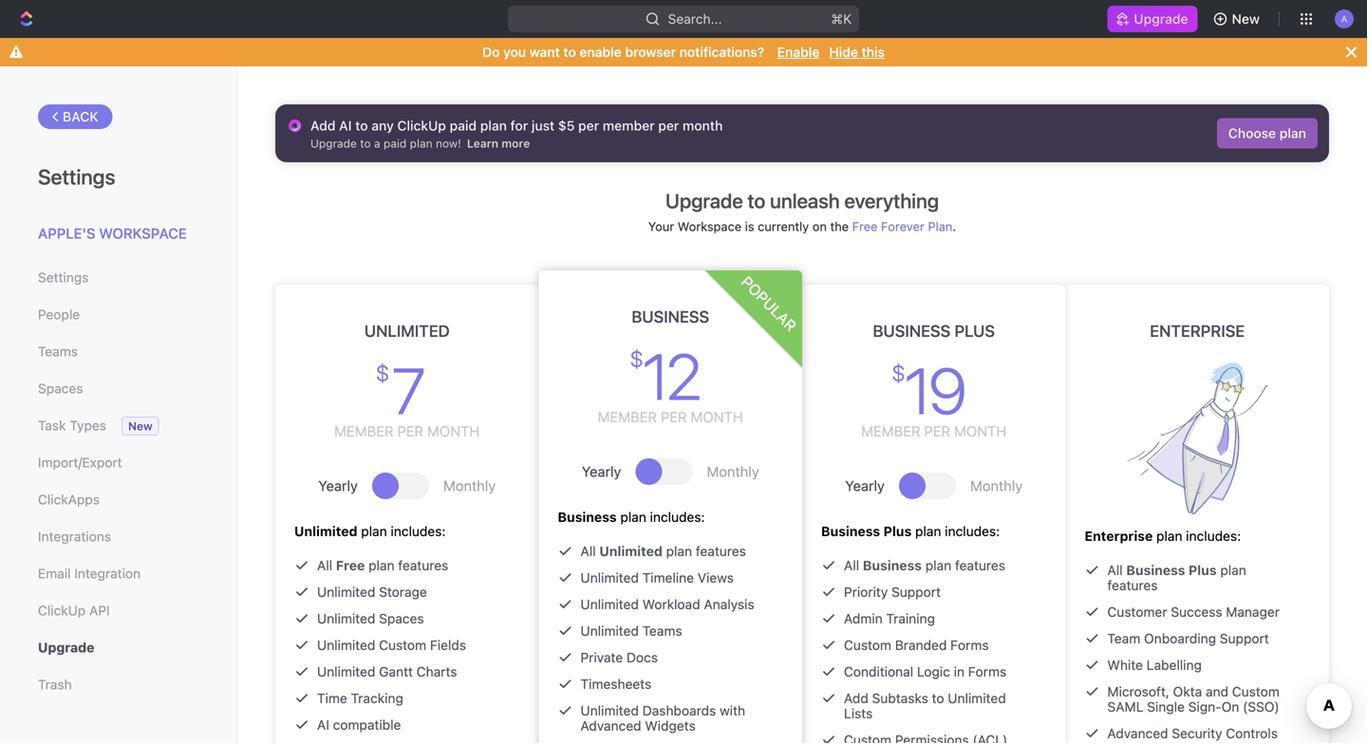Task type: vqa. For each thing, say whether or not it's contained in the screenshot.
top 1 BUTTON
no



Task type: locate. For each thing, give the bounding box(es) containing it.
features up views
[[696, 544, 746, 559]]

new button
[[1206, 4, 1272, 34]]

plan up the unlimited storage
[[369, 558, 395, 574]]

includes: up all business plus plan features
[[1187, 529, 1242, 544]]

all for all business plan features
[[844, 558, 860, 574]]

0 horizontal spatial add
[[311, 118, 336, 133]]

free forever plan link
[[853, 219, 953, 234]]

all up customer
[[1108, 563, 1123, 578]]

1 horizontal spatial workspace
[[678, 219, 742, 234]]

enterprise plan includes:
[[1085, 529, 1242, 544]]

features up storage
[[398, 558, 449, 574]]

plan right 'choose'
[[1280, 125, 1307, 141]]

is
[[745, 219, 755, 234]]

unlimited for unlimited custom fields
[[317, 638, 376, 653]]

unlimited timeline views
[[581, 570, 734, 586]]

includes: up the all unlimited plan features on the bottom of the page
[[650, 510, 705, 525]]

2 horizontal spatial custom
[[1233, 684, 1280, 700]]

0 horizontal spatial monthly
[[444, 478, 496, 494]]

forever
[[881, 219, 925, 234]]

workspace up settings 'link'
[[99, 225, 187, 242]]

paid up the now!
[[450, 118, 477, 133]]

1 horizontal spatial paid
[[450, 118, 477, 133]]

0 horizontal spatial ai
[[317, 718, 329, 733]]

branded
[[895, 638, 947, 653]]

unlimited for unlimited timeline views
[[581, 570, 639, 586]]

clickup
[[397, 118, 446, 133], [38, 603, 86, 619]]

0 vertical spatial add
[[311, 118, 336, 133]]

to
[[564, 44, 576, 60], [355, 118, 368, 133], [360, 137, 371, 150], [748, 189, 766, 213], [932, 691, 945, 707]]

1 horizontal spatial add
[[844, 691, 869, 707]]

custom up gantt
[[379, 638, 427, 653]]

includes: up all free plan features
[[391, 524, 446, 539]]

choose
[[1229, 125, 1277, 141]]

admin training
[[844, 611, 936, 627]]

member inside $ 12 member per month
[[598, 409, 657, 426]]

teams
[[38, 344, 78, 360], [643, 624, 683, 639]]

business plus plan includes:
[[822, 524, 1000, 539]]

custom down "admin"
[[844, 638, 892, 653]]

onboarding
[[1145, 631, 1217, 647]]

0 horizontal spatial spaces
[[38, 381, 83, 397]]

to down 'logic' at the bottom right
[[932, 691, 945, 707]]

business down enterprise plan includes:
[[1127, 563, 1186, 578]]

plan up learn
[[480, 118, 507, 133]]

unleash
[[770, 189, 840, 213]]

on
[[1222, 700, 1240, 715]]

1 horizontal spatial monthly
[[707, 464, 760, 480]]

spaces down storage
[[379, 611, 424, 627]]

all inside all business plus plan features
[[1108, 563, 1123, 578]]

forms right in
[[969, 664, 1007, 680]]

lists
[[844, 706, 873, 722]]

business plus
[[873, 322, 995, 341]]

forms up in
[[951, 638, 989, 653]]

to up is
[[748, 189, 766, 213]]

0 vertical spatial free
[[853, 219, 878, 234]]

1 vertical spatial paid
[[384, 137, 407, 150]]

types
[[70, 418, 106, 434]]

0 horizontal spatial paid
[[384, 137, 407, 150]]

per inside $ 12 member per month
[[661, 409, 687, 426]]

1 vertical spatial spaces
[[379, 611, 424, 627]]

spaces up task
[[38, 381, 83, 397]]

0 vertical spatial settings
[[38, 164, 115, 189]]

white labelling
[[1108, 658, 1202, 673]]

unlimited for unlimited spaces
[[317, 611, 376, 627]]

1 vertical spatial new
[[128, 420, 153, 433]]

plan left the now!
[[410, 137, 433, 150]]

1 horizontal spatial plus
[[955, 322, 995, 341]]

$ for 12
[[630, 346, 640, 372]]

docs
[[627, 650, 658, 666]]

$ inside $ 7 member per month
[[376, 360, 386, 387]]

ai left any at top
[[339, 118, 352, 133]]

gantt
[[379, 664, 413, 680]]

2 vertical spatial plus
[[1189, 563, 1217, 578]]

0 vertical spatial teams
[[38, 344, 78, 360]]

1 horizontal spatial ai
[[339, 118, 352, 133]]

1 vertical spatial teams
[[643, 624, 683, 639]]

support up training
[[892, 585, 941, 600]]

unlimited spaces
[[317, 611, 424, 627]]

1 vertical spatial support
[[1220, 631, 1270, 647]]

business up 19
[[873, 322, 951, 341]]

0 horizontal spatial upgrade link
[[38, 632, 199, 664]]

0 vertical spatial ai
[[339, 118, 352, 133]]

plus
[[955, 322, 995, 341], [884, 524, 912, 539], [1189, 563, 1217, 578]]

0 vertical spatial new
[[1232, 11, 1260, 27]]

month inside $ 7 member per month
[[427, 423, 480, 440]]

enterprise
[[1150, 322, 1245, 341], [1085, 529, 1153, 544]]

features up customer
[[1108, 578, 1158, 594]]

1 horizontal spatial spaces
[[379, 611, 424, 627]]

add for add subtasks to unlimited lists
[[844, 691, 869, 707]]

all up priority
[[844, 558, 860, 574]]

all for all free plan features
[[317, 558, 333, 574]]

0 vertical spatial upgrade link
[[1108, 6, 1198, 32]]

to inside add subtasks to unlimited lists
[[932, 691, 945, 707]]

unlimited inside the unlimited dashboards with advanced widgets
[[581, 703, 639, 719]]

teams down unlimited workload analysis
[[643, 624, 683, 639]]

month for 19
[[955, 423, 1007, 440]]

member
[[603, 118, 655, 133], [598, 409, 657, 426], [334, 423, 394, 440], [862, 423, 921, 440]]

clickup left api
[[38, 603, 86, 619]]

1 vertical spatial enterprise
[[1085, 529, 1153, 544]]

2 horizontal spatial monthly
[[971, 478, 1023, 494]]

1 horizontal spatial new
[[1232, 11, 1260, 27]]

upgrade to unleash everything your workspace is currently on the free forever plan .
[[649, 189, 957, 234]]

0 horizontal spatial new
[[128, 420, 153, 433]]

manager
[[1227, 605, 1280, 620]]

plan
[[928, 219, 953, 234]]

0 horizontal spatial advanced
[[581, 719, 642, 734]]

business up "12"
[[632, 307, 710, 326]]

month inside 'add ai to any clickup paid plan for just $5 per member per month upgrade to a paid plan now! learn more'
[[683, 118, 723, 133]]

browser
[[625, 44, 676, 60]]

0 vertical spatial support
[[892, 585, 941, 600]]

you
[[503, 44, 526, 60]]

upgrade link left new button
[[1108, 6, 1198, 32]]

priority support
[[844, 585, 941, 600]]

new
[[1232, 11, 1260, 27], [128, 420, 153, 433]]

dashboards
[[643, 703, 716, 719]]

1 horizontal spatial $
[[630, 346, 640, 372]]

workspace left is
[[678, 219, 742, 234]]

any
[[372, 118, 394, 133]]

0 vertical spatial clickup
[[397, 118, 446, 133]]

unlimited custom fields
[[317, 638, 466, 653]]

$
[[630, 346, 640, 372], [376, 360, 386, 387], [892, 360, 903, 387]]

0 horizontal spatial plus
[[884, 524, 912, 539]]

add inside 'add ai to any clickup paid plan for just $5 per member per month upgrade to a paid plan now! learn more'
[[311, 118, 336, 133]]

includes: for business plan includes:
[[650, 510, 705, 525]]

per inside $ 7 member per month
[[397, 423, 424, 440]]

plan up the all unlimited plan features on the bottom of the page
[[621, 510, 647, 525]]

logic
[[917, 664, 951, 680]]

plus up success
[[1189, 563, 1217, 578]]

do
[[483, 44, 500, 60]]

yearly up business plan includes:
[[582, 464, 622, 480]]

settings up people
[[38, 270, 89, 285]]

yearly up unlimited plan includes:
[[318, 478, 358, 494]]

time
[[317, 691, 347, 707]]

custom
[[379, 638, 427, 653], [844, 638, 892, 653], [1233, 684, 1280, 700]]

plan down business plus plan includes:
[[926, 558, 952, 574]]

1 horizontal spatial clickup
[[397, 118, 446, 133]]

paid right a
[[384, 137, 407, 150]]

1 horizontal spatial free
[[853, 219, 878, 234]]

includes: for enterprise plan includes:
[[1187, 529, 1242, 544]]

advanced down the timesheets
[[581, 719, 642, 734]]

7
[[391, 352, 423, 428]]

ai down time
[[317, 718, 329, 733]]

member inside $ 7 member per month
[[334, 423, 394, 440]]

add
[[311, 118, 336, 133], [844, 691, 869, 707]]

all for all unlimited plan features
[[581, 544, 596, 559]]

$ left "12"
[[630, 346, 640, 372]]

upgrade link down clickup api link
[[38, 632, 199, 664]]

business for business plan includes:
[[558, 510, 617, 525]]

business up priority
[[822, 524, 881, 539]]

$ left 19
[[892, 360, 903, 387]]

import/export
[[38, 455, 122, 471]]

1 horizontal spatial custom
[[844, 638, 892, 653]]

conditional
[[844, 664, 914, 680]]

1 vertical spatial free
[[336, 558, 365, 574]]

0 horizontal spatial clickup
[[38, 603, 86, 619]]

plan
[[480, 118, 507, 133], [1280, 125, 1307, 141], [410, 137, 433, 150], [621, 510, 647, 525], [361, 524, 387, 539], [916, 524, 942, 539], [1157, 529, 1183, 544], [666, 544, 692, 559], [369, 558, 395, 574], [926, 558, 952, 574], [1221, 563, 1247, 578]]

2 horizontal spatial yearly
[[846, 478, 885, 494]]

month inside $ 19 member per month
[[955, 423, 1007, 440]]

per inside $ 19 member per month
[[925, 423, 951, 440]]

0 horizontal spatial $
[[376, 360, 386, 387]]

with
[[720, 703, 746, 719]]

email integration
[[38, 566, 141, 582]]

okta
[[1174, 684, 1203, 700]]

1 vertical spatial settings
[[38, 270, 89, 285]]

unlimited workload analysis
[[581, 597, 755, 613]]

all up the unlimited storage
[[317, 558, 333, 574]]

1 vertical spatial plus
[[884, 524, 912, 539]]

now!
[[436, 137, 462, 150]]

unlimited plan includes:
[[294, 524, 446, 539]]

$ inside $ 12 member per month
[[630, 346, 640, 372]]

$ 7 member per month
[[334, 352, 480, 440]]

0 horizontal spatial teams
[[38, 344, 78, 360]]

unlimited for unlimited storage
[[317, 585, 376, 600]]

a
[[1342, 13, 1348, 24]]

plus up all business plan features
[[884, 524, 912, 539]]

compatible
[[333, 718, 401, 733]]

enterprise for enterprise plan includes:
[[1085, 529, 1153, 544]]

ai
[[339, 118, 352, 133], [317, 718, 329, 733]]

2 settings from the top
[[38, 270, 89, 285]]

2 horizontal spatial plus
[[1189, 563, 1217, 578]]

clickup up the now!
[[397, 118, 446, 133]]

ai inside 'add ai to any clickup paid plan for just $5 per member per month upgrade to a paid plan now! learn more'
[[339, 118, 352, 133]]

0 vertical spatial plus
[[955, 322, 995, 341]]

business for business plus plan includes:
[[822, 524, 881, 539]]

everything
[[845, 189, 939, 213]]

clickup inside 'add ai to any clickup paid plan for just $5 per member per month upgrade to a paid plan now! learn more'
[[397, 118, 446, 133]]

free
[[853, 219, 878, 234], [336, 558, 365, 574]]

customer success manager
[[1108, 605, 1280, 620]]

month inside $ 12 member per month
[[691, 409, 744, 426]]

add left any at top
[[311, 118, 336, 133]]

plan up all free plan features
[[361, 524, 387, 539]]

12
[[642, 338, 699, 414]]

settings up apple's
[[38, 164, 115, 189]]

advanced down 'saml'
[[1108, 726, 1169, 742]]

trash link
[[38, 669, 199, 701]]

features for all unlimited plan features
[[696, 544, 746, 559]]

0 horizontal spatial yearly
[[318, 478, 358, 494]]

1 horizontal spatial upgrade link
[[1108, 6, 1198, 32]]

plus up 19
[[955, 322, 995, 341]]

free right the in the right top of the page
[[853, 219, 878, 234]]

teams down people
[[38, 344, 78, 360]]

settings
[[38, 164, 115, 189], [38, 270, 89, 285]]

features for all free plan features
[[398, 558, 449, 574]]

member inside $ 19 member per month
[[862, 423, 921, 440]]

all down business plan includes:
[[581, 544, 596, 559]]

1 vertical spatial add
[[844, 691, 869, 707]]

features for all business plan features
[[955, 558, 1006, 574]]

month for 7
[[427, 423, 480, 440]]

white
[[1108, 658, 1144, 673]]

1 vertical spatial clickup
[[38, 603, 86, 619]]

advanced security controls
[[1108, 726, 1278, 742]]

0 vertical spatial spaces
[[38, 381, 83, 397]]

upgrade down clickup api
[[38, 640, 94, 656]]

2 horizontal spatial $
[[892, 360, 903, 387]]

$ inside $ 19 member per month
[[892, 360, 903, 387]]

free up the unlimited storage
[[336, 558, 365, 574]]

labelling
[[1147, 658, 1202, 673]]

business up the all unlimited plan features on the bottom of the page
[[558, 510, 617, 525]]

1 vertical spatial upgrade link
[[38, 632, 199, 664]]

teams link
[[38, 336, 199, 368]]

$ left 7
[[376, 360, 386, 387]]

storage
[[379, 585, 427, 600]]

0 horizontal spatial workspace
[[99, 225, 187, 242]]

more
[[502, 137, 530, 150]]

tracking
[[351, 691, 404, 707]]

1 settings from the top
[[38, 164, 115, 189]]

plan up manager
[[1221, 563, 1247, 578]]

upgrade up your
[[666, 189, 743, 213]]

clickup inside the settings element
[[38, 603, 86, 619]]

custom right and
[[1233, 684, 1280, 700]]

upgrade left a
[[311, 137, 357, 150]]

unlimited for unlimited
[[365, 322, 450, 341]]

customer
[[1108, 605, 1168, 620]]

yearly up business plus plan includes:
[[846, 478, 885, 494]]

19
[[905, 352, 964, 428]]

ai compatible
[[317, 718, 401, 733]]

0 horizontal spatial custom
[[379, 638, 427, 653]]

add down conditional
[[844, 691, 869, 707]]

add inside add subtasks to unlimited lists
[[844, 691, 869, 707]]

features down business plus plan includes:
[[955, 558, 1006, 574]]

includes:
[[650, 510, 705, 525], [391, 524, 446, 539], [945, 524, 1000, 539], [1187, 529, 1242, 544]]

unlimited for unlimited dashboards with advanced widgets
[[581, 703, 639, 719]]

0 horizontal spatial free
[[336, 558, 365, 574]]

free inside upgrade to unleash everything your workspace is currently on the free forever plan .
[[853, 219, 878, 234]]

0 vertical spatial enterprise
[[1150, 322, 1245, 341]]

advanced inside the unlimited dashboards with advanced widgets
[[581, 719, 642, 734]]

monthly for 7
[[444, 478, 496, 494]]

support down manager
[[1220, 631, 1270, 647]]



Task type: describe. For each thing, give the bounding box(es) containing it.
apple's
[[38, 225, 95, 242]]

charts
[[417, 664, 457, 680]]

1 vertical spatial forms
[[969, 664, 1007, 680]]

new inside the settings element
[[128, 420, 153, 433]]

member for 12
[[598, 409, 657, 426]]

microsoft, okta and custom saml single sign-on (sso)
[[1108, 684, 1280, 715]]

custom inside microsoft, okta and custom saml single sign-on (sso)
[[1233, 684, 1280, 700]]

all for all business plus plan features
[[1108, 563, 1123, 578]]

back link
[[38, 104, 113, 129]]

0 vertical spatial paid
[[450, 118, 477, 133]]

plus for business plus plan includes:
[[884, 524, 912, 539]]

$ for 19
[[892, 360, 903, 387]]

workspace inside upgrade to unleash everything your workspace is currently on the free forever plan .
[[678, 219, 742, 234]]

in
[[954, 664, 965, 680]]

notifications?
[[680, 44, 765, 60]]

saml
[[1108, 700, 1144, 715]]

clickup api link
[[38, 595, 199, 627]]

single
[[1148, 700, 1185, 715]]

$ 12 member per month
[[598, 338, 744, 426]]

a button
[[1330, 4, 1360, 34]]

microsoft,
[[1108, 684, 1170, 700]]

upgrade inside 'add ai to any clickup paid plan for just $5 per member per month upgrade to a paid plan now! learn more'
[[311, 137, 357, 150]]

business inside all business plus plan features
[[1127, 563, 1186, 578]]

unlimited for unlimited gantt charts
[[317, 664, 376, 680]]

subtasks
[[872, 691, 929, 707]]

email
[[38, 566, 71, 582]]

workspace inside the settings element
[[99, 225, 187, 242]]

the
[[831, 219, 849, 234]]

.
[[953, 219, 957, 234]]

integrations
[[38, 529, 111, 545]]

currently
[[758, 219, 809, 234]]

plan inside all business plus plan features
[[1221, 563, 1247, 578]]

search...
[[668, 11, 722, 27]]

unlimited for unlimited plan includes:
[[294, 524, 358, 539]]

all business plan features
[[844, 558, 1006, 574]]

spaces link
[[38, 373, 199, 405]]

private docs
[[581, 650, 658, 666]]

per for 12
[[661, 409, 687, 426]]

task types
[[38, 418, 106, 434]]

unlimited storage
[[317, 585, 427, 600]]

fields
[[430, 638, 466, 653]]

1 horizontal spatial teams
[[643, 624, 683, 639]]

unlimited inside add subtasks to unlimited lists
[[948, 691, 1007, 707]]

email integration link
[[38, 558, 199, 590]]

0 horizontal spatial support
[[892, 585, 941, 600]]

analysis
[[704, 597, 755, 613]]

integration
[[74, 566, 141, 582]]

plan up timeline
[[666, 544, 692, 559]]

timeline
[[643, 570, 694, 586]]

1 vertical spatial ai
[[317, 718, 329, 733]]

settings element
[[0, 66, 237, 744]]

1 horizontal spatial advanced
[[1108, 726, 1169, 742]]

do you want to enable browser notifications? enable hide this
[[483, 44, 885, 60]]

plan up all business plan features
[[916, 524, 942, 539]]

to left any at top
[[355, 118, 368, 133]]

member for 7
[[334, 423, 394, 440]]

add for add ai to any clickup paid plan for just $5 per member per month upgrade to a paid plan now! learn more
[[311, 118, 336, 133]]

add subtasks to unlimited lists
[[844, 691, 1007, 722]]

business plan includes:
[[558, 510, 705, 525]]

priority
[[844, 585, 888, 600]]

upgrade inside the settings element
[[38, 640, 94, 656]]

training
[[887, 611, 936, 627]]

enable
[[778, 44, 820, 60]]

includes: for unlimited plan includes:
[[391, 524, 446, 539]]

choose plan
[[1229, 125, 1307, 141]]

just
[[532, 118, 555, 133]]

unlimited for unlimited workload analysis
[[581, 597, 639, 613]]

$ for 7
[[376, 360, 386, 387]]

clickapps link
[[38, 484, 199, 516]]

upgrade left new button
[[1134, 11, 1189, 27]]

per for 19
[[925, 423, 951, 440]]

import/export link
[[38, 447, 199, 479]]

month for 12
[[691, 409, 744, 426]]

widgets
[[645, 719, 696, 734]]

yearly for 7
[[318, 478, 358, 494]]

enterprise for enterprise
[[1150, 322, 1245, 341]]

new inside button
[[1232, 11, 1260, 27]]

and
[[1206, 684, 1229, 700]]

member for 19
[[862, 423, 921, 440]]

teams inside the settings element
[[38, 344, 78, 360]]

all unlimited plan features
[[581, 544, 746, 559]]

to inside upgrade to unleash everything your workspace is currently on the free forever plan .
[[748, 189, 766, 213]]

clickup api
[[38, 603, 110, 619]]

api
[[89, 603, 110, 619]]

private
[[581, 650, 623, 666]]

people
[[38, 307, 80, 322]]

1 horizontal spatial yearly
[[582, 464, 622, 480]]

to left a
[[360, 137, 371, 150]]

monthly for 19
[[971, 478, 1023, 494]]

business up priority support
[[863, 558, 922, 574]]

member inside 'add ai to any clickup paid plan for just $5 per member per month upgrade to a paid plan now! learn more'
[[603, 118, 655, 133]]

yearly for 19
[[846, 478, 885, 494]]

choose plan link
[[1218, 118, 1318, 149]]

0 vertical spatial forms
[[951, 638, 989, 653]]

people link
[[38, 299, 199, 331]]

plus for business plus
[[955, 322, 995, 341]]

admin
[[844, 611, 883, 627]]

conditional logic in forms
[[844, 664, 1007, 680]]

custom branded forms
[[844, 638, 989, 653]]

sign-
[[1189, 700, 1222, 715]]

enterprise image
[[1128, 363, 1268, 515]]

per for 7
[[397, 423, 424, 440]]

1 horizontal spatial support
[[1220, 631, 1270, 647]]

includes: up all business plan features
[[945, 524, 1000, 539]]

plus inside all business plus plan features
[[1189, 563, 1217, 578]]

business for business
[[632, 307, 710, 326]]

success
[[1171, 605, 1223, 620]]

this
[[862, 44, 885, 60]]

popular
[[738, 273, 801, 335]]

want
[[530, 44, 560, 60]]

unlimited teams
[[581, 624, 683, 639]]

⌘k
[[831, 11, 852, 27]]

unlimited dashboards with advanced widgets
[[581, 703, 746, 734]]

upgrade inside upgrade to unleash everything your workspace is currently on the free forever plan .
[[666, 189, 743, 213]]

business for business plus
[[873, 322, 951, 341]]

trash
[[38, 677, 72, 693]]

a
[[374, 137, 381, 150]]

settings inside settings 'link'
[[38, 270, 89, 285]]

workload
[[643, 597, 701, 613]]

to right want
[[564, 44, 576, 60]]

on
[[813, 219, 827, 234]]

features inside all business plus plan features
[[1108, 578, 1158, 594]]

spaces inside the settings element
[[38, 381, 83, 397]]

plan up all business plus plan features
[[1157, 529, 1183, 544]]

timesheets
[[581, 677, 652, 692]]

apple's workspace
[[38, 225, 187, 242]]

unlimited gantt charts
[[317, 664, 457, 680]]

unlimited for unlimited teams
[[581, 624, 639, 639]]

(sso)
[[1243, 700, 1280, 715]]

security
[[1172, 726, 1223, 742]]



